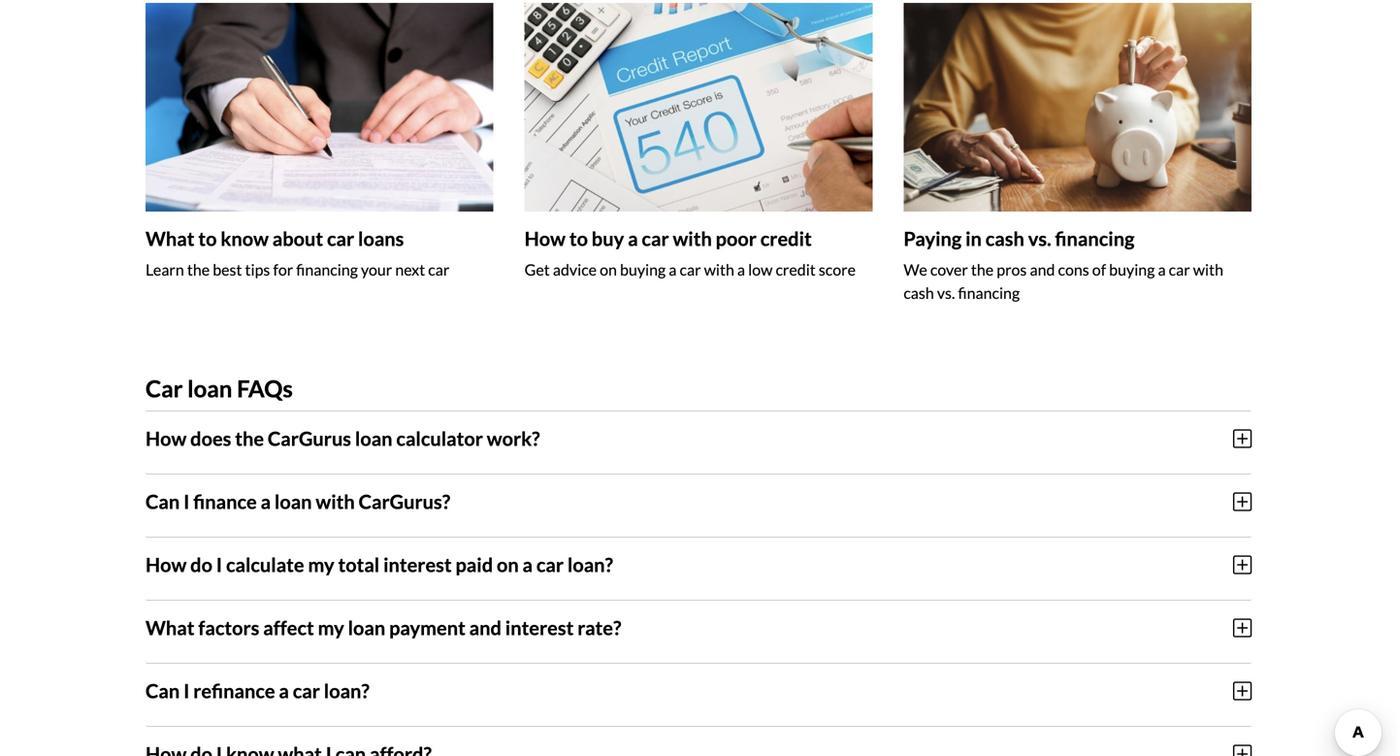 Task type: describe. For each thing, give the bounding box(es) containing it.
next
[[395, 260, 425, 279]]

paying in cash vs. financing we cover the pros and cons of buying a car with cash vs. financing
[[904, 227, 1224, 302]]

1 vertical spatial vs.
[[938, 284, 956, 302]]

payment
[[389, 616, 466, 640]]

3 plus square image from the top
[[1234, 743, 1252, 756]]

paper with credit score of 540 image
[[525, 3, 873, 212]]

score
[[819, 260, 856, 279]]

rate?
[[578, 616, 622, 640]]

1 horizontal spatial vs.
[[1029, 227, 1052, 251]]

i for refinance
[[184, 679, 190, 703]]

loan for a
[[275, 490, 312, 513]]

a inside "button"
[[261, 490, 271, 513]]

of
[[1093, 260, 1107, 279]]

car left low
[[680, 260, 701, 279]]

car
[[146, 375, 183, 402]]

plus square image for can i refinance a car loan?
[[1234, 680, 1252, 702]]

how inside how to buy a car with poor credit get advice on buying a car with a low credit score
[[525, 227, 566, 250]]

interest inside button
[[506, 616, 574, 640]]

loan right car
[[187, 375, 232, 402]]

a inside paying in cash vs. financing we cover the pros and cons of buying a car with cash vs. financing
[[1159, 260, 1167, 279]]

1 vertical spatial i
[[216, 553, 222, 576]]

0 vertical spatial loan?
[[568, 553, 614, 576]]

the inside button
[[235, 427, 264, 450]]

work?
[[487, 427, 540, 450]]

cons
[[1059, 260, 1090, 279]]

and inside button
[[470, 616, 502, 640]]

get
[[525, 260, 550, 279]]

what factors affect my loan payment and interest rate?
[[146, 616, 622, 640]]

what to know about car loans learn the best tips for financing your next car
[[146, 227, 450, 279]]

financing inside what to know about car loans learn the best tips for financing your next car
[[296, 260, 358, 279]]

can for can i refinance a car loan?
[[146, 679, 180, 703]]

1 vertical spatial credit
[[776, 260, 816, 279]]

car left loans at the left top
[[327, 227, 355, 250]]

loan for my
[[348, 616, 386, 640]]

calculate
[[226, 553, 304, 576]]

your
[[361, 260, 392, 279]]

tab panel containing how does the cargurus loan calculator work?
[[146, 410, 1252, 756]]

car inside can i refinance a car loan? button
[[293, 679, 320, 703]]

how for how does the cargurus loan calculator work?
[[146, 427, 187, 450]]

the for to
[[187, 260, 210, 279]]

about
[[273, 227, 323, 250]]

what factors affect my loan payment and interest rate? button
[[146, 601, 1252, 655]]

how do i calculate my total interest paid on a car loan? button
[[146, 538, 1252, 592]]

to for what
[[198, 227, 217, 250]]

refinance
[[193, 679, 275, 703]]

advice
[[553, 260, 597, 279]]

we
[[904, 260, 928, 279]]

buying inside paying in cash vs. financing we cover the pros and cons of buying a car with cash vs. financing
[[1110, 260, 1156, 279]]

what for what to know about car loans learn the best tips for financing your next car
[[146, 227, 195, 250]]

0 horizontal spatial cash
[[904, 284, 935, 302]]

buy
[[592, 227, 624, 250]]

1 horizontal spatial cash
[[986, 227, 1025, 251]]

and inside paying in cash vs. financing we cover the pros and cons of buying a car with cash vs. financing
[[1030, 260, 1056, 279]]

2 horizontal spatial financing
[[1056, 227, 1135, 251]]

tips
[[245, 260, 270, 279]]

car inside the how do i calculate my total interest paid on a car loan? button
[[537, 553, 564, 576]]

poor
[[716, 227, 757, 250]]

plus square image for how does the cargurus loan calculator work?
[[1234, 428, 1252, 449]]

plus square image for how do i calculate my total interest paid on a car loan?
[[1234, 554, 1252, 576]]

my inside button
[[318, 616, 344, 640]]

how does the cargurus loan calculator work?
[[146, 427, 540, 450]]

car right buy
[[642, 227, 669, 250]]

paid
[[456, 553, 493, 576]]

the for in
[[972, 260, 994, 279]]

can i finance a loan with cargurus?
[[146, 490, 451, 513]]



Task type: vqa. For each thing, say whether or not it's contained in the screenshot.
know
yes



Task type: locate. For each thing, give the bounding box(es) containing it.
0 horizontal spatial the
[[187, 260, 210, 279]]

0 horizontal spatial vs.
[[938, 284, 956, 302]]

person writing with pen on paper image
[[146, 3, 494, 212]]

loan?
[[568, 553, 614, 576], [324, 679, 370, 703]]

i for finance
[[184, 490, 190, 513]]

1 horizontal spatial and
[[1030, 260, 1056, 279]]

car inside paying in cash vs. financing we cover the pros and cons of buying a car with cash vs. financing
[[1169, 260, 1191, 279]]

0 vertical spatial on
[[600, 260, 617, 279]]

loan left payment
[[348, 616, 386, 640]]

interest left paid
[[384, 553, 452, 576]]

car down affect
[[293, 679, 320, 703]]

and
[[1030, 260, 1056, 279], [470, 616, 502, 640]]

2 horizontal spatial the
[[972, 260, 994, 279]]

0 horizontal spatial buying
[[620, 260, 666, 279]]

1 vertical spatial can
[[146, 679, 180, 703]]

0 horizontal spatial financing
[[296, 260, 358, 279]]

financing
[[1056, 227, 1135, 251], [296, 260, 358, 279], [959, 284, 1020, 302]]

0 vertical spatial can
[[146, 490, 180, 513]]

best
[[213, 260, 242, 279]]

0 horizontal spatial to
[[198, 227, 217, 250]]

how to buy a car with poor credit get advice on buying a car with a low credit score
[[525, 227, 856, 279]]

interest inside button
[[384, 553, 452, 576]]

my right affect
[[318, 616, 344, 640]]

the right does
[[235, 427, 264, 450]]

loan inside button
[[355, 427, 393, 450]]

with inside "button"
[[316, 490, 355, 513]]

1 plus square image from the top
[[1234, 428, 1252, 449]]

to inside what to know about car loans learn the best tips for financing your next car
[[198, 227, 217, 250]]

what inside what factors affect my loan payment and interest rate? button
[[146, 616, 195, 640]]

0 vertical spatial plus square image
[[1234, 428, 1252, 449]]

2 to from the left
[[570, 227, 588, 250]]

to inside how to buy a car with poor credit get advice on buying a car with a low credit score
[[570, 227, 588, 250]]

and right pros
[[1030, 260, 1056, 279]]

0 vertical spatial how
[[525, 227, 566, 250]]

how up 'get'
[[525, 227, 566, 250]]

i left refinance
[[184, 679, 190, 703]]

0 vertical spatial cash
[[986, 227, 1025, 251]]

2 what from the top
[[146, 616, 195, 640]]

0 vertical spatial i
[[184, 490, 190, 513]]

1 vertical spatial plus square image
[[1234, 491, 1252, 512]]

affect
[[263, 616, 314, 640]]

with
[[673, 227, 712, 250], [704, 260, 735, 279], [1194, 260, 1224, 279], [316, 490, 355, 513]]

car right of
[[1169, 260, 1191, 279]]

to for how
[[570, 227, 588, 250]]

1 can from the top
[[146, 490, 180, 513]]

1 buying from the left
[[620, 260, 666, 279]]

can i finance a loan with cargurus? button
[[146, 475, 1252, 529]]

how does the cargurus loan calculator work? button
[[146, 411, 1252, 466]]

can
[[146, 490, 180, 513], [146, 679, 180, 703]]

financing down about
[[296, 260, 358, 279]]

0 vertical spatial financing
[[1056, 227, 1135, 251]]

and right payment
[[470, 616, 502, 640]]

plus square image
[[1234, 428, 1252, 449], [1234, 491, 1252, 512], [1234, 617, 1252, 639]]

1 what from the top
[[146, 227, 195, 250]]

paying
[[904, 227, 962, 251]]

on inside how to buy a car with poor credit get advice on buying a car with a low credit score
[[600, 260, 617, 279]]

can for can i finance a loan with cargurus?
[[146, 490, 180, 513]]

for
[[273, 260, 293, 279]]

2 vertical spatial plus square image
[[1234, 743, 1252, 756]]

loan for cargurus
[[355, 427, 393, 450]]

my
[[308, 553, 335, 576], [318, 616, 344, 640]]

pros
[[997, 260, 1027, 279]]

how left does
[[146, 427, 187, 450]]

i inside "button"
[[184, 490, 190, 513]]

2 can from the top
[[146, 679, 180, 703]]

plus square image inside can i refinance a car loan? button
[[1234, 680, 1252, 702]]

car
[[327, 227, 355, 250], [642, 227, 669, 250], [428, 260, 450, 279], [680, 260, 701, 279], [1169, 260, 1191, 279], [537, 553, 564, 576], [293, 679, 320, 703]]

0 vertical spatial what
[[146, 227, 195, 250]]

1 horizontal spatial financing
[[959, 284, 1020, 302]]

can i refinance a car loan?
[[146, 679, 370, 703]]

1 vertical spatial on
[[497, 553, 519, 576]]

on down buy
[[600, 260, 617, 279]]

buying down buy
[[620, 260, 666, 279]]

what left 'factors' at the left
[[146, 616, 195, 640]]

loan inside button
[[348, 616, 386, 640]]

2 vertical spatial i
[[184, 679, 190, 703]]

the
[[187, 260, 210, 279], [972, 260, 994, 279], [235, 427, 264, 450]]

0 horizontal spatial loan?
[[324, 679, 370, 703]]

total
[[338, 553, 380, 576]]

a
[[628, 227, 638, 250], [669, 260, 677, 279], [738, 260, 746, 279], [1159, 260, 1167, 279], [261, 490, 271, 513], [523, 553, 533, 576], [279, 679, 289, 703]]

interest left the rate?
[[506, 616, 574, 640]]

car right next
[[428, 260, 450, 279]]

my inside button
[[308, 553, 335, 576]]

car right paid
[[537, 553, 564, 576]]

plus square image
[[1234, 554, 1252, 576], [1234, 680, 1252, 702], [1234, 743, 1252, 756]]

2 buying from the left
[[1110, 260, 1156, 279]]

how for how do i calculate my total interest paid on a car loan?
[[146, 553, 187, 576]]

cash
[[986, 227, 1025, 251], [904, 284, 935, 302]]

to left buy
[[570, 227, 588, 250]]

financing down pros
[[959, 284, 1020, 302]]

0 vertical spatial and
[[1030, 260, 1056, 279]]

2 vertical spatial plus square image
[[1234, 617, 1252, 639]]

how do i calculate my total interest paid on a car loan?
[[146, 553, 614, 576]]

know
[[221, 227, 269, 250]]

1 vertical spatial what
[[146, 616, 195, 640]]

2 plus square image from the top
[[1234, 680, 1252, 702]]

credit
[[761, 227, 812, 250], [776, 260, 816, 279]]

can left refinance
[[146, 679, 180, 703]]

finance
[[193, 490, 257, 513]]

2 plus square image from the top
[[1234, 491, 1252, 512]]

1 horizontal spatial the
[[235, 427, 264, 450]]

cash down the we
[[904, 284, 935, 302]]

loan? up the rate?
[[568, 553, 614, 576]]

1 horizontal spatial to
[[570, 227, 588, 250]]

how left do
[[146, 553, 187, 576]]

financing up of
[[1056, 227, 1135, 251]]

to up the best
[[198, 227, 217, 250]]

1 horizontal spatial interest
[[506, 616, 574, 640]]

do
[[190, 553, 213, 576]]

0 horizontal spatial on
[[497, 553, 519, 576]]

loans
[[358, 227, 404, 250]]

loan? down what factors affect my loan payment and interest rate?
[[324, 679, 370, 703]]

on
[[600, 260, 617, 279], [497, 553, 519, 576]]

plus square image inside can i finance a loan with cargurus? "button"
[[1234, 491, 1252, 512]]

1 horizontal spatial on
[[600, 260, 617, 279]]

can i refinance a car loan? button
[[146, 664, 1252, 718]]

on right paid
[[497, 553, 519, 576]]

1 horizontal spatial buying
[[1110, 260, 1156, 279]]

loan inside "button"
[[275, 490, 312, 513]]

cargurus?
[[359, 490, 451, 513]]

buying right of
[[1110, 260, 1156, 279]]

the left the best
[[187, 260, 210, 279]]

can inside button
[[146, 679, 180, 703]]

2 vertical spatial financing
[[959, 284, 1020, 302]]

vs. right in
[[1029, 227, 1052, 251]]

does
[[190, 427, 231, 450]]

1 vertical spatial cash
[[904, 284, 935, 302]]

can inside "button"
[[146, 490, 180, 513]]

plus square image for can i finance a loan with cargurus?
[[1234, 491, 1252, 512]]

buying
[[620, 260, 666, 279], [1110, 260, 1156, 279]]

what for what factors affect my loan payment and interest rate?
[[146, 616, 195, 640]]

buying inside how to buy a car with poor credit get advice on buying a car with a low credit score
[[620, 260, 666, 279]]

cargurus
[[268, 427, 351, 450]]

the left pros
[[972, 260, 994, 279]]

with inside paying in cash vs. financing we cover the pros and cons of buying a car with cash vs. financing
[[1194, 260, 1224, 279]]

what inside what to know about car loans learn the best tips for financing your next car
[[146, 227, 195, 250]]

low
[[749, 260, 773, 279]]

1 to from the left
[[198, 227, 217, 250]]

learn
[[146, 260, 184, 279]]

what
[[146, 227, 195, 250], [146, 616, 195, 640]]

1 vertical spatial how
[[146, 427, 187, 450]]

1 plus square image from the top
[[1234, 554, 1252, 576]]

plus square image inside what factors affect my loan payment and interest rate? button
[[1234, 617, 1252, 639]]

i left finance
[[184, 490, 190, 513]]

the inside what to know about car loans learn the best tips for financing your next car
[[187, 260, 210, 279]]

0 horizontal spatial interest
[[384, 553, 452, 576]]

what up learn
[[146, 227, 195, 250]]

calculator
[[396, 427, 483, 450]]

cover
[[931, 260, 969, 279]]

loan
[[187, 375, 232, 402], [355, 427, 393, 450], [275, 490, 312, 513], [348, 616, 386, 640]]

tab panel
[[146, 410, 1252, 756]]

cash right in
[[986, 227, 1025, 251]]

3 plus square image from the top
[[1234, 617, 1252, 639]]

in
[[966, 227, 982, 251]]

i
[[184, 490, 190, 513], [216, 553, 222, 576], [184, 679, 190, 703]]

0 vertical spatial my
[[308, 553, 335, 576]]

1 vertical spatial loan?
[[324, 679, 370, 703]]

0 vertical spatial credit
[[761, 227, 812, 250]]

can left finance
[[146, 490, 180, 513]]

person inserting money into piggy bank image
[[904, 3, 1252, 212]]

i right do
[[216, 553, 222, 576]]

credit up low
[[761, 227, 812, 250]]

1 vertical spatial plus square image
[[1234, 680, 1252, 702]]

0 vertical spatial plus square image
[[1234, 554, 1252, 576]]

on inside button
[[497, 553, 519, 576]]

faqs
[[237, 375, 293, 402]]

1 vertical spatial interest
[[506, 616, 574, 640]]

plus square image for what factors affect my loan payment and interest rate?
[[1234, 617, 1252, 639]]

1 horizontal spatial loan?
[[568, 553, 614, 576]]

loan down "cargurus"
[[275, 490, 312, 513]]

0 vertical spatial interest
[[384, 553, 452, 576]]

vs.
[[1029, 227, 1052, 251], [938, 284, 956, 302]]

my left total at the left bottom of the page
[[308, 553, 335, 576]]

vs. down cover
[[938, 284, 956, 302]]

car loan faqs
[[146, 375, 293, 402]]

0 horizontal spatial and
[[470, 616, 502, 640]]

factors
[[198, 616, 260, 640]]

the inside paying in cash vs. financing we cover the pros and cons of buying a car with cash vs. financing
[[972, 260, 994, 279]]

credit right low
[[776, 260, 816, 279]]

loan right "cargurus"
[[355, 427, 393, 450]]

2 vertical spatial how
[[146, 553, 187, 576]]

interest
[[384, 553, 452, 576], [506, 616, 574, 640]]

1 vertical spatial financing
[[296, 260, 358, 279]]

1 vertical spatial my
[[318, 616, 344, 640]]

plus square image inside how does the cargurus loan calculator work? button
[[1234, 428, 1252, 449]]

to
[[198, 227, 217, 250], [570, 227, 588, 250]]

plus square image inside the how do i calculate my total interest paid on a car loan? button
[[1234, 554, 1252, 576]]

how
[[525, 227, 566, 250], [146, 427, 187, 450], [146, 553, 187, 576]]

1 vertical spatial and
[[470, 616, 502, 640]]

0 vertical spatial vs.
[[1029, 227, 1052, 251]]



